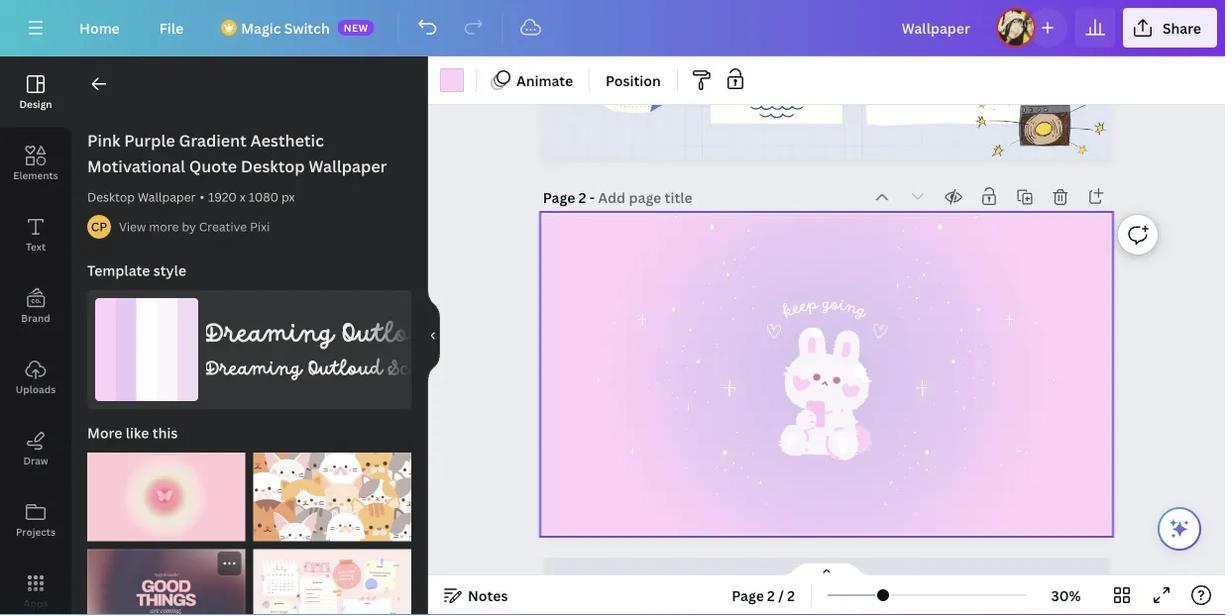 Task type: vqa. For each thing, say whether or not it's contained in the screenshot.
Menu Bar
no



Task type: describe. For each thing, give the bounding box(es) containing it.
0 horizontal spatial wallpaper
[[138, 189, 196, 205]]

view more by creative pixi
[[119, 219, 270, 235]]

#ffcdf7 image
[[440, 68, 464, 92]]

design
[[19, 97, 52, 111]]

+ add page button
[[543, 558, 1111, 598]]

design button
[[0, 57, 71, 128]]

n
[[843, 296, 861, 321]]

1920
[[208, 189, 237, 205]]

file button
[[144, 8, 199, 48]]

share button
[[1123, 8, 1217, 48]]

file
[[159, 18, 184, 37]]

uploads
[[16, 383, 56, 396]]

pink purple gradient aesthetic motivational quote desktop wallpaper
[[87, 130, 387, 177]]

pink and yellow beautiful elegant feminine butterfly gradient desktop wallpaper image
[[87, 453, 245, 542]]

side panel tab list
[[0, 57, 71, 616]]

brand button
[[0, 271, 71, 342]]

text button
[[0, 199, 71, 271]]

this
[[152, 424, 178, 443]]

desktop wallpaper
[[87, 189, 196, 205]]

draw button
[[0, 413, 71, 485]]

2 dreaming from the top
[[206, 356, 302, 382]]

page 2 / 2
[[732, 586, 795, 605]]

pink and yellow beautiful elegant feminine butterfly gradient desktop wallpaper group
[[87, 441, 245, 542]]

2 horizontal spatial 2
[[787, 586, 795, 605]]

animate button
[[485, 64, 581, 96]]

page 2 -
[[543, 188, 598, 207]]

k e e p
[[780, 294, 820, 324]]

wallpaper inside pink purple gradient aesthetic motivational quote desktop wallpaper
[[309, 156, 387, 177]]

draw
[[23, 454, 48, 467]]

home link
[[63, 8, 136, 48]]

position
[[606, 71, 661, 90]]

pink cute hand drawn july 2023 calendar organizer desktop wallpaper image
[[253, 550, 411, 616]]

0 horizontal spatial desktop
[[87, 189, 135, 205]]

brand
[[21, 311, 50, 325]]

pixi
[[250, 219, 270, 235]]

canva assistant image
[[1168, 518, 1192, 541]]

1 vertical spatial script
[[389, 356, 449, 382]]

add
[[800, 569, 828, 587]]

Page title text field
[[598, 187, 695, 207]]

uploads button
[[0, 342, 71, 413]]

new
[[344, 21, 369, 34]]

1920 x 1080 px
[[208, 189, 295, 205]]

page
[[831, 569, 864, 587]]

template
[[87, 261, 150, 280]]

colorful cute cats illustration desktop wallpaper image
[[253, 453, 411, 542]]

sea waves  icon image
[[750, 106, 803, 118]]

+
[[790, 569, 797, 587]]

e left p
[[790, 297, 804, 320]]

projects
[[16, 525, 56, 539]]

main menu bar
[[0, 0, 1225, 57]]

notes
[[468, 586, 508, 605]]

2 for /
[[767, 586, 775, 605]]

motivational
[[87, 156, 185, 177]]

page 2 / 2 button
[[724, 580, 803, 612]]

switch
[[284, 18, 330, 37]]

+ add page
[[790, 569, 864, 587]]

px
[[282, 189, 295, 205]]

0 vertical spatial script
[[449, 317, 531, 352]]

30%
[[1051, 586, 1081, 605]]



Task type: locate. For each thing, give the bounding box(es) containing it.
position button
[[598, 64, 669, 96]]

2
[[579, 188, 586, 207], [767, 586, 775, 605], [787, 586, 795, 605]]

page inside "button"
[[732, 586, 764, 605]]

1 vertical spatial dreaming
[[206, 356, 302, 382]]

1 horizontal spatial 2
[[767, 586, 775, 605]]

style
[[153, 261, 186, 280]]

more like this
[[87, 424, 178, 443]]

1 vertical spatial desktop
[[87, 189, 135, 205]]

page
[[543, 188, 575, 207], [732, 586, 764, 605]]

purple
[[124, 130, 175, 151]]

share
[[1163, 18, 1202, 37]]

notes button
[[436, 580, 516, 612]]

black and pink gradient motivational quote desktop wallpaper image
[[87, 550, 245, 616]]

pink
[[87, 130, 120, 151]]

apps button
[[0, 556, 71, 616]]

1 vertical spatial page
[[732, 586, 764, 605]]

home
[[79, 18, 120, 37]]

magic
[[241, 18, 281, 37]]

o
[[830, 294, 841, 316]]

e
[[798, 295, 810, 318], [790, 297, 804, 320]]

magic switch
[[241, 18, 330, 37]]

/
[[778, 586, 784, 605]]

pink cute hand drawn july 2023 calendar organizer desktop wallpaper group
[[253, 538, 411, 616]]

e right k
[[798, 295, 810, 318]]

dreaming
[[206, 317, 334, 352], [206, 356, 302, 382]]

g o i n g
[[823, 294, 870, 324]]

0 horizontal spatial page
[[543, 188, 575, 207]]

desktop
[[241, 156, 305, 177], [87, 189, 135, 205]]

2 left -
[[579, 188, 586, 207]]

outloud
[[342, 317, 442, 352], [308, 356, 383, 382]]

colorful cute cats illustration desktop wallpaper group
[[253, 441, 411, 542]]

more
[[87, 424, 122, 443]]

-
[[590, 188, 595, 207]]

black and pink gradient motivational quote desktop wallpaper group
[[87, 544, 245, 616]]

0 vertical spatial outloud
[[342, 317, 442, 352]]

projects button
[[0, 485, 71, 556]]

30% button
[[1034, 580, 1098, 612]]

gradient
[[179, 130, 247, 151]]

script
[[449, 317, 531, 352], [389, 356, 449, 382]]

1 vertical spatial wallpaper
[[138, 189, 196, 205]]

dreaming outloud script dreaming outloud script
[[206, 317, 531, 382]]

0 vertical spatial page
[[543, 188, 575, 207]]

page left /
[[732, 586, 764, 605]]

text
[[26, 240, 46, 253]]

quote
[[189, 156, 237, 177]]

2 right /
[[787, 586, 795, 605]]

by
[[182, 219, 196, 235]]

more
[[149, 219, 179, 235]]

x
[[240, 189, 246, 205]]

#ffcdf7 image
[[440, 68, 464, 92]]

0 vertical spatial desktop
[[241, 156, 305, 177]]

creative pixi image
[[87, 215, 111, 239]]

aesthetic
[[250, 130, 324, 151]]

like
[[126, 424, 149, 443]]

k
[[780, 299, 798, 324]]

wallpaper
[[309, 156, 387, 177], [138, 189, 196, 205]]

animate
[[517, 71, 573, 90]]

desktop inside pink purple gradient aesthetic motivational quote desktop wallpaper
[[241, 156, 305, 177]]

elements button
[[0, 128, 71, 199]]

creative
[[199, 219, 247, 235]]

1 horizontal spatial desktop
[[241, 156, 305, 177]]

g right "i"
[[854, 300, 870, 324]]

1 dreaming from the top
[[206, 317, 334, 352]]

2 left /
[[767, 586, 775, 605]]

desktop up creative pixi element
[[87, 189, 135, 205]]

view more by creative pixi button
[[119, 217, 270, 237]]

desktop down aesthetic
[[241, 156, 305, 177]]

wallpaper down aesthetic
[[309, 156, 387, 177]]

1 horizontal spatial page
[[732, 586, 764, 605]]

0 horizontal spatial 2
[[579, 188, 586, 207]]

0 vertical spatial dreaming
[[206, 317, 334, 352]]

show pages image
[[779, 562, 874, 578]]

Design title text field
[[886, 8, 988, 48]]

g
[[823, 294, 832, 315], [854, 300, 870, 324]]

0 vertical spatial wallpaper
[[309, 156, 387, 177]]

0 horizontal spatial g
[[823, 294, 832, 315]]

g right p
[[823, 294, 832, 315]]

template style
[[87, 261, 186, 280]]

wallpaper up more
[[138, 189, 196, 205]]

1 horizontal spatial wallpaper
[[309, 156, 387, 177]]

1 horizontal spatial g
[[854, 300, 870, 324]]

1080
[[249, 189, 279, 205]]

hide image
[[427, 288, 440, 384]]

1 vertical spatial outloud
[[308, 356, 383, 382]]

i
[[838, 295, 848, 317]]

2 for -
[[579, 188, 586, 207]]

apps
[[23, 597, 48, 610]]

view
[[119, 219, 146, 235]]

page for page 2 / 2
[[732, 586, 764, 605]]

page for page 2 -
[[543, 188, 575, 207]]

creative pixi element
[[87, 215, 111, 239]]

page left -
[[543, 188, 575, 207]]

p
[[806, 294, 820, 317]]

elements
[[13, 169, 58, 182]]



